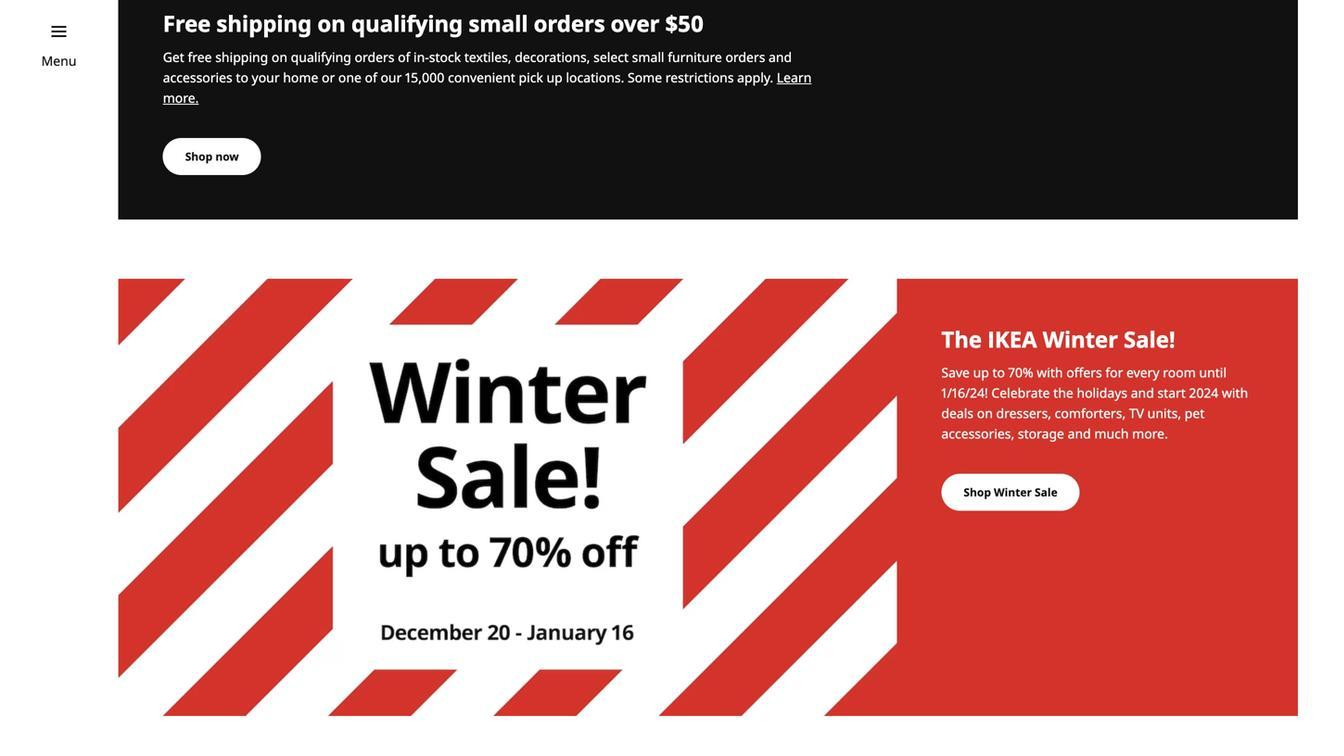 Task type: vqa. For each thing, say whether or not it's contained in the screenshot.
Search by product Text Field at the top of the page
no



Task type: locate. For each thing, give the bounding box(es) containing it.
1 vertical spatial winter
[[994, 485, 1032, 500]]

with down until
[[1222, 384, 1248, 402]]

0 vertical spatial on
[[318, 8, 346, 38]]

orders up decorations,
[[534, 8, 605, 38]]

pet
[[1185, 405, 1205, 422]]

2 vertical spatial and
[[1068, 425, 1091, 443]]

winter up offers
[[1043, 324, 1118, 355]]

small inside get free shipping on qualifying orders of in-stock textiles, decorations, select small furniture orders and accessories to your home or one of our 15,000 convenient pick up locations. some restrictions apply.
[[632, 48, 665, 66]]

qualifying
[[351, 8, 463, 38], [291, 48, 351, 66]]

with
[[1037, 364, 1063, 382], [1222, 384, 1248, 402]]

every
[[1127, 364, 1160, 382]]

to left 70%
[[993, 364, 1005, 382]]

shop
[[185, 149, 213, 164], [964, 485, 991, 500]]

and
[[769, 48, 792, 66], [1131, 384, 1154, 402], [1068, 425, 1091, 443]]

0 vertical spatial small
[[469, 8, 528, 38]]

small
[[469, 8, 528, 38], [632, 48, 665, 66]]

0 horizontal spatial small
[[469, 8, 528, 38]]

and down 'every'
[[1131, 384, 1154, 402]]

room
[[1163, 364, 1196, 382]]

2 horizontal spatial orders
[[726, 48, 765, 66]]

decorations,
[[515, 48, 590, 66]]

restrictions
[[666, 68, 734, 86]]

0 horizontal spatial with
[[1037, 364, 1063, 382]]

of
[[398, 48, 410, 66], [365, 68, 377, 86]]

and down comforters,
[[1068, 425, 1091, 443]]

shop inside button
[[185, 149, 213, 164]]

select
[[594, 48, 629, 66]]

0 vertical spatial shipping
[[216, 8, 312, 38]]

shipping
[[216, 8, 312, 38], [215, 48, 268, 66]]

to inside get free shipping on qualifying orders of in-stock textiles, decorations, select small furniture orders and accessories to your home or one of our 15,000 convenient pick up locations. some restrictions apply.
[[236, 68, 248, 86]]

get free shipping on qualifying orders of in-stock textiles, decorations, select small furniture orders and accessories to your home or one of our 15,000 convenient pick up locations. some restrictions apply.
[[163, 48, 792, 86]]

for
[[1106, 364, 1123, 382]]

0 horizontal spatial winter
[[994, 485, 1032, 500]]

convenient
[[448, 68, 515, 86]]

textiles,
[[464, 48, 512, 66]]

orders for over
[[534, 8, 605, 38]]

1 horizontal spatial small
[[632, 48, 665, 66]]

0 horizontal spatial to
[[236, 68, 248, 86]]

winter left sale
[[994, 485, 1032, 500]]

1 horizontal spatial orders
[[534, 8, 605, 38]]

shop inside button
[[964, 485, 991, 500]]

2 horizontal spatial and
[[1131, 384, 1154, 402]]

learn more.
[[163, 68, 812, 106]]

learn more. link
[[163, 68, 812, 106]]

free
[[188, 48, 212, 66]]

shop winter sale button
[[942, 474, 1080, 511]]

1 vertical spatial small
[[632, 48, 665, 66]]

tv
[[1129, 405, 1144, 422]]

0 horizontal spatial shop
[[185, 149, 213, 164]]

pick
[[519, 68, 543, 86]]

on
[[318, 8, 346, 38], [272, 48, 288, 66], [977, 405, 993, 422]]

0 vertical spatial up
[[547, 68, 563, 86]]

on inside save up to 70% with offers for every room until 1/16/24! celebrate the holidays and start 2024 with deals on dressers, comforters, tv units, pet accessories, storage and much more.
[[977, 405, 993, 422]]

0 horizontal spatial up
[[547, 68, 563, 86]]

1 horizontal spatial shop
[[964, 485, 991, 500]]

0 vertical spatial more.
[[163, 89, 199, 106]]

free shipping on qualifying small orders over $50
[[163, 8, 704, 38]]

1 horizontal spatial with
[[1222, 384, 1248, 402]]

2 vertical spatial on
[[977, 405, 993, 422]]

some
[[628, 68, 662, 86]]

deals
[[942, 405, 974, 422]]

1 horizontal spatial on
[[318, 8, 346, 38]]

qualifying up or
[[291, 48, 351, 66]]

shop for the
[[964, 485, 991, 500]]

$50
[[665, 8, 704, 38]]

with up "the"
[[1037, 364, 1063, 382]]

more.
[[163, 89, 199, 106], [1132, 425, 1168, 443]]

small up some
[[632, 48, 665, 66]]

0 horizontal spatial of
[[365, 68, 377, 86]]

1 vertical spatial to
[[993, 364, 1005, 382]]

furniture
[[668, 48, 722, 66]]

up down decorations,
[[547, 68, 563, 86]]

shop down accessories,
[[964, 485, 991, 500]]

more. down tv
[[1132, 425, 1168, 443]]

more. down accessories
[[163, 89, 199, 106]]

of left our
[[365, 68, 377, 86]]

0 vertical spatial shop
[[185, 149, 213, 164]]

up
[[547, 68, 563, 86], [973, 364, 989, 382]]

1 vertical spatial on
[[272, 48, 288, 66]]

up right save
[[973, 364, 989, 382]]

up inside get free shipping on qualifying orders of in-stock textiles, decorations, select small furniture orders and accessories to your home or one of our 15,000 convenient pick up locations. some restrictions apply.
[[547, 68, 563, 86]]

more. inside save up to 70% with offers for every room until 1/16/24! celebrate the holidays and start 2024 with deals on dressers, comforters, tv units, pet accessories, storage and much more.
[[1132, 425, 1168, 443]]

sale
[[1035, 485, 1058, 500]]

0 vertical spatial of
[[398, 48, 410, 66]]

1 vertical spatial more.
[[1132, 425, 1168, 443]]

to inside save up to 70% with offers for every room until 1/16/24! celebrate the holidays and start 2024 with deals on dressers, comforters, tv units, pet accessories, storage and much more.
[[993, 364, 1005, 382]]

stock
[[429, 48, 461, 66]]

1 horizontal spatial and
[[1068, 425, 1091, 443]]

shop now button
[[163, 138, 261, 175]]

1 vertical spatial shipping
[[215, 48, 268, 66]]

0 horizontal spatial orders
[[355, 48, 395, 66]]

0 vertical spatial and
[[769, 48, 792, 66]]

home
[[283, 68, 318, 86]]

orders
[[534, 8, 605, 38], [355, 48, 395, 66], [726, 48, 765, 66]]

on up your on the left of page
[[272, 48, 288, 66]]

shop winter sale
[[964, 485, 1058, 500]]

to left your on the left of page
[[236, 68, 248, 86]]

and up learn
[[769, 48, 792, 66]]

1 horizontal spatial more.
[[1132, 425, 1168, 443]]

to
[[236, 68, 248, 86], [993, 364, 1005, 382]]

storage
[[1018, 425, 1065, 443]]

on up accessories,
[[977, 405, 993, 422]]

apply.
[[737, 68, 774, 86]]

on up or
[[318, 8, 346, 38]]

1 vertical spatial shop
[[964, 485, 991, 500]]

ikea
[[988, 324, 1037, 355]]

0 horizontal spatial on
[[272, 48, 288, 66]]

shop left the now
[[185, 149, 213, 164]]

orders up apply.
[[726, 48, 765, 66]]

0 vertical spatial to
[[236, 68, 248, 86]]

0 horizontal spatial and
[[769, 48, 792, 66]]

celebrate
[[992, 384, 1050, 402]]

qualifying up in-
[[351, 8, 463, 38]]

2 horizontal spatial on
[[977, 405, 993, 422]]

and inside get free shipping on qualifying orders of in-stock textiles, decorations, select small furniture orders and accessories to your home or one of our 15,000 convenient pick up locations. some restrictions apply.
[[769, 48, 792, 66]]

of left in-
[[398, 48, 410, 66]]

orders up our
[[355, 48, 395, 66]]

1 vertical spatial up
[[973, 364, 989, 382]]

15,000
[[405, 68, 445, 86]]

1 vertical spatial qualifying
[[291, 48, 351, 66]]

offers
[[1067, 364, 1102, 382]]

1 horizontal spatial up
[[973, 364, 989, 382]]

on inside get free shipping on qualifying orders of in-stock textiles, decorations, select small furniture orders and accessories to your home or one of our 15,000 convenient pick up locations. some restrictions apply.
[[272, 48, 288, 66]]

winter inside the shop winter sale button
[[994, 485, 1032, 500]]

your
[[252, 68, 280, 86]]

holidays
[[1077, 384, 1128, 402]]

small up textiles,
[[469, 8, 528, 38]]

1 horizontal spatial to
[[993, 364, 1005, 382]]

winter
[[1043, 324, 1118, 355], [994, 485, 1032, 500]]

0 vertical spatial winter
[[1043, 324, 1118, 355]]

0 vertical spatial with
[[1037, 364, 1063, 382]]

70%
[[1009, 364, 1034, 382]]

0 horizontal spatial more.
[[163, 89, 199, 106]]



Task type: describe. For each thing, give the bounding box(es) containing it.
the
[[1054, 384, 1074, 402]]

units,
[[1148, 405, 1182, 422]]

menu
[[41, 52, 76, 70]]

much
[[1095, 425, 1129, 443]]

dressers,
[[996, 405, 1052, 422]]

1 vertical spatial with
[[1222, 384, 1248, 402]]

in-
[[414, 48, 429, 66]]

1 horizontal spatial winter
[[1043, 324, 1118, 355]]

orders for of
[[355, 48, 395, 66]]

learn
[[777, 68, 812, 86]]

1 vertical spatial of
[[365, 68, 377, 86]]

up inside save up to 70% with offers for every room until 1/16/24! celebrate the holidays and start 2024 with deals on dressers, comforters, tv units, pet accessories, storage and much more.
[[973, 364, 989, 382]]

our
[[381, 68, 402, 86]]

locations.
[[566, 68, 624, 86]]

0 vertical spatial qualifying
[[351, 8, 463, 38]]

2024
[[1189, 384, 1219, 402]]

over
[[611, 8, 660, 38]]

shop for free
[[185, 149, 213, 164]]

shipping inside get free shipping on qualifying orders of in-stock textiles, decorations, select small furniture orders and accessories to your home or one of our 15,000 convenient pick up locations. some restrictions apply.
[[215, 48, 268, 66]]

now
[[215, 149, 239, 164]]

save
[[942, 364, 970, 382]]

1/16/24!
[[942, 384, 988, 402]]

shop now
[[185, 149, 239, 164]]

accessories
[[163, 68, 233, 86]]

accessories,
[[942, 425, 1015, 443]]

one
[[338, 68, 362, 86]]

winter sale! up to 70% off. december 20 - january 16 image
[[118, 279, 897, 717]]

save up to 70% with offers for every room until 1/16/24! celebrate the holidays and start 2024 with deals on dressers, comforters, tv units, pet accessories, storage and much more.
[[942, 364, 1248, 443]]

qualifying inside get free shipping on qualifying orders of in-stock textiles, decorations, select small furniture orders and accessories to your home or one of our 15,000 convenient pick up locations. some restrictions apply.
[[291, 48, 351, 66]]

1 horizontal spatial of
[[398, 48, 410, 66]]

the ikea winter sale!
[[942, 324, 1176, 355]]

until
[[1199, 364, 1227, 382]]

the
[[942, 324, 982, 355]]

free
[[163, 8, 211, 38]]

or
[[322, 68, 335, 86]]

menu button
[[41, 51, 76, 71]]

start
[[1158, 384, 1186, 402]]

get
[[163, 48, 184, 66]]

comforters,
[[1055, 405, 1126, 422]]

more. inside learn more.
[[163, 89, 199, 106]]

sale!
[[1124, 324, 1176, 355]]

1 vertical spatial and
[[1131, 384, 1154, 402]]



